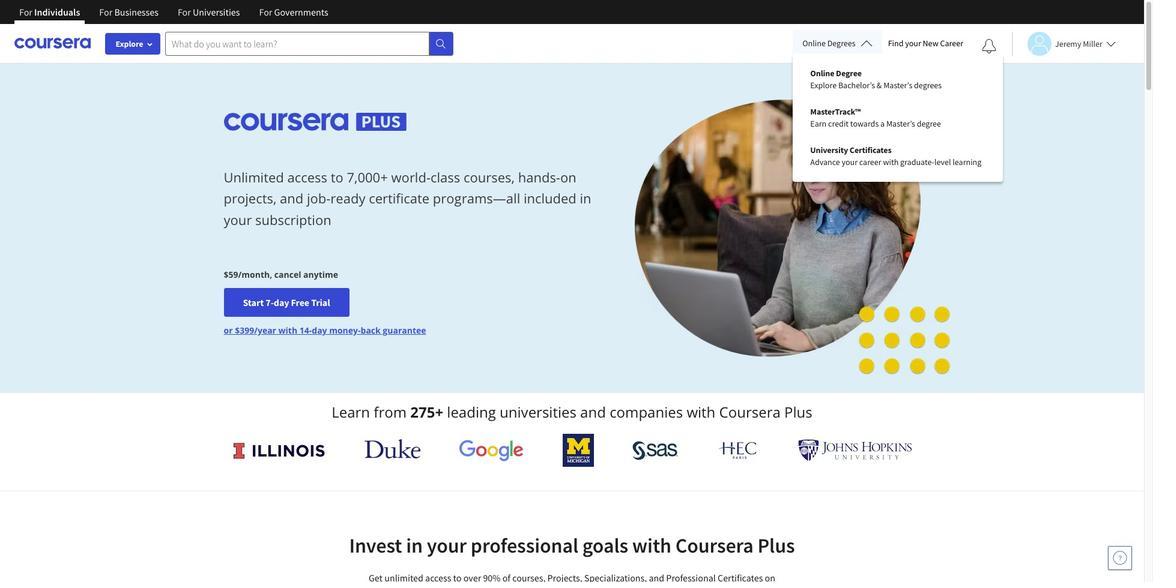 Task type: describe. For each thing, give the bounding box(es) containing it.
companies
[[610, 403, 683, 422]]

certificates
[[850, 145, 892, 156]]

1 horizontal spatial day
[[312, 325, 327, 337]]

courses,
[[464, 168, 515, 186]]

find your new career link
[[883, 36, 970, 51]]

unlimited access to 7,000+ world-class courses, hands-on projects, and job-ready certificate programs—all included in your subscription
[[224, 168, 592, 229]]

google image
[[459, 440, 524, 462]]

for individuals
[[19, 6, 80, 18]]

universities
[[193, 6, 240, 18]]

with inside university certificates advance your career with graduate-level learning
[[884, 157, 899, 168]]

on
[[561, 168, 577, 186]]

unlimited
[[224, 168, 284, 186]]

and inside unlimited access to 7,000+ world-class courses, hands-on projects, and job-ready certificate programs—all included in your subscription
[[280, 190, 304, 208]]

banner navigation
[[10, 0, 338, 33]]

mastertrack™ earn credit towards a master's degree
[[811, 106, 942, 129]]

help center image
[[1114, 552, 1128, 566]]

credit
[[829, 118, 849, 129]]

or
[[224, 325, 233, 337]]

online for online degree explore bachelor's & master's degrees
[[811, 68, 835, 79]]

or $399 /year with 14-day money-back guarantee
[[224, 325, 426, 337]]

projects,
[[224, 190, 277, 208]]

mastertrack™
[[811, 106, 861, 117]]

career
[[941, 38, 964, 49]]

access
[[288, 168, 328, 186]]

subscription
[[255, 211, 332, 229]]

hands-
[[518, 168, 561, 186]]

degree
[[918, 118, 942, 129]]

from
[[374, 403, 407, 422]]

back
[[361, 325, 381, 337]]

0 vertical spatial plus
[[785, 403, 813, 422]]

master's for &
[[884, 80, 913, 91]]

bachelor's
[[839, 80, 876, 91]]

coursera image
[[14, 34, 91, 53]]

trial
[[311, 297, 330, 309]]

degrees
[[915, 80, 942, 91]]

explore inside dropdown button
[[116, 38, 143, 49]]

cancel
[[275, 269, 301, 281]]

anytime
[[304, 269, 338, 281]]

1 vertical spatial in
[[406, 534, 423, 559]]

invest
[[349, 534, 402, 559]]

1 vertical spatial plus
[[758, 534, 795, 559]]

leading
[[447, 403, 496, 422]]

advance
[[811, 157, 841, 168]]

world-
[[392, 168, 431, 186]]

coursera plus image
[[224, 113, 407, 131]]

$59 /month, cancel anytime
[[224, 269, 338, 281]]

learn
[[332, 403, 370, 422]]

online degrees
[[803, 38, 856, 49]]

to
[[331, 168, 344, 186]]

degrees
[[828, 38, 856, 49]]

275+
[[411, 403, 444, 422]]

learning
[[953, 157, 982, 168]]

career
[[860, 157, 882, 168]]

johns hopkins university image
[[798, 440, 913, 462]]

towards
[[851, 118, 879, 129]]

for for individuals
[[19, 6, 32, 18]]

find
[[889, 38, 904, 49]]

hec paris image
[[718, 439, 760, 463]]

included
[[524, 190, 577, 208]]

start 7-day free trial
[[243, 297, 330, 309]]

for businesses
[[99, 6, 159, 18]]

graduate-
[[901, 157, 935, 168]]



Task type: locate. For each thing, give the bounding box(es) containing it.
plus
[[785, 403, 813, 422], [758, 534, 795, 559]]

your inside unlimited access to 7,000+ world-class courses, hands-on projects, and job-ready certificate programs—all included in your subscription
[[224, 211, 252, 229]]

university
[[811, 145, 849, 156]]

1 vertical spatial explore
[[811, 80, 837, 91]]

What do you want to learn? text field
[[165, 32, 430, 56]]

guarantee
[[383, 325, 426, 337]]

learn from 275+ leading universities and companies with coursera plus
[[332, 403, 813, 422]]

1 vertical spatial day
[[312, 325, 327, 337]]

with right goals
[[633, 534, 672, 559]]

free
[[291, 297, 310, 309]]

for for universities
[[178, 6, 191, 18]]

for left individuals
[[19, 6, 32, 18]]

0 vertical spatial day
[[274, 297, 289, 309]]

online degrees menu
[[801, 60, 996, 175]]

7,000+
[[347, 168, 388, 186]]

for for governments
[[259, 6, 272, 18]]

0 vertical spatial master's
[[884, 80, 913, 91]]

explore down the degree on the right top
[[811, 80, 837, 91]]

$399
[[235, 325, 254, 337]]

1 vertical spatial and
[[581, 403, 606, 422]]

/year
[[254, 325, 276, 337]]

university of michigan image
[[563, 435, 594, 468]]

0 horizontal spatial day
[[274, 297, 289, 309]]

your inside "link"
[[906, 38, 922, 49]]

1 vertical spatial master's
[[887, 118, 916, 129]]

certificate
[[369, 190, 430, 208]]

online left degrees
[[803, 38, 826, 49]]

explore
[[116, 38, 143, 49], [811, 80, 837, 91]]

explore button
[[105, 33, 160, 55]]

0 horizontal spatial explore
[[116, 38, 143, 49]]

for left the governments
[[259, 6, 272, 18]]

0 vertical spatial coursera
[[720, 403, 781, 422]]

&
[[877, 80, 882, 91]]

goals
[[583, 534, 629, 559]]

online
[[803, 38, 826, 49], [811, 68, 835, 79]]

1 for from the left
[[19, 6, 32, 18]]

and up subscription
[[280, 190, 304, 208]]

online inside the online degree explore bachelor's & master's degrees
[[811, 68, 835, 79]]

university certificates advance your career with graduate-level learning
[[811, 145, 982, 168]]

0 vertical spatial online
[[803, 38, 826, 49]]

2 for from the left
[[99, 6, 113, 18]]

ready
[[331, 190, 366, 208]]

0 vertical spatial explore
[[116, 38, 143, 49]]

new
[[923, 38, 939, 49]]

explore down for businesses
[[116, 38, 143, 49]]

4 for from the left
[[259, 6, 272, 18]]

$59
[[224, 269, 238, 281]]

3 for from the left
[[178, 6, 191, 18]]

sas image
[[633, 441, 679, 461]]

start 7-day free trial button
[[224, 289, 350, 317]]

7-
[[266, 297, 274, 309]]

with
[[884, 157, 899, 168], [279, 325, 298, 337], [687, 403, 716, 422], [633, 534, 672, 559]]

in
[[580, 190, 592, 208], [406, 534, 423, 559]]

in right the included
[[580, 190, 592, 208]]

with right career
[[884, 157, 899, 168]]

professional
[[471, 534, 579, 559]]

coursera
[[720, 403, 781, 422], [676, 534, 754, 559]]

businesses
[[114, 6, 159, 18]]

start
[[243, 297, 264, 309]]

online for online degrees
[[803, 38, 826, 49]]

invest in your professional goals with coursera plus
[[349, 534, 795, 559]]

explore inside the online degree explore bachelor's & master's degrees
[[811, 80, 837, 91]]

job-
[[307, 190, 331, 208]]

class
[[431, 168, 461, 186]]

master's for a
[[887, 118, 916, 129]]

your
[[906, 38, 922, 49], [842, 157, 858, 168], [224, 211, 252, 229], [427, 534, 467, 559]]

for left businesses
[[99, 6, 113, 18]]

for governments
[[259, 6, 329, 18]]

day
[[274, 297, 289, 309], [312, 325, 327, 337]]

for
[[19, 6, 32, 18], [99, 6, 113, 18], [178, 6, 191, 18], [259, 6, 272, 18]]

money-
[[329, 325, 361, 337]]

0 horizontal spatial in
[[406, 534, 423, 559]]

online degree explore bachelor's & master's degrees
[[811, 68, 942, 91]]

0 vertical spatial in
[[580, 190, 592, 208]]

find your new career
[[889, 38, 964, 49]]

duke university image
[[365, 440, 420, 459]]

1 horizontal spatial in
[[580, 190, 592, 208]]

online left the degree on the right top
[[811, 68, 835, 79]]

14-
[[300, 325, 312, 337]]

programs—all
[[433, 190, 521, 208]]

and up university of michigan 'image'
[[581, 403, 606, 422]]

None search field
[[165, 32, 454, 56]]

1 vertical spatial online
[[811, 68, 835, 79]]

master's inside mastertrack™ earn credit towards a master's degree
[[887, 118, 916, 129]]

day left "money-"
[[312, 325, 327, 337]]

online inside popup button
[[803, 38, 826, 49]]

jeremy
[[1056, 38, 1082, 49]]

jeremy miller button
[[1013, 32, 1117, 56]]

in inside unlimited access to 7,000+ world-class courses, hands-on projects, and job-ready certificate programs—all included in your subscription
[[580, 190, 592, 208]]

miller
[[1084, 38, 1103, 49]]

1 vertical spatial coursera
[[676, 534, 754, 559]]

and
[[280, 190, 304, 208], [581, 403, 606, 422]]

1 horizontal spatial and
[[581, 403, 606, 422]]

day left free
[[274, 297, 289, 309]]

university of illinois at urbana-champaign image
[[232, 441, 326, 461]]

master's right &
[[884, 80, 913, 91]]

with right companies
[[687, 403, 716, 422]]

a
[[881, 118, 885, 129]]

master's
[[884, 80, 913, 91], [887, 118, 916, 129]]

with left 14- on the bottom left of the page
[[279, 325, 298, 337]]

governments
[[274, 6, 329, 18]]

for left universities
[[178, 6, 191, 18]]

degree
[[837, 68, 862, 79]]

0 horizontal spatial and
[[280, 190, 304, 208]]

day inside button
[[274, 297, 289, 309]]

1 horizontal spatial explore
[[811, 80, 837, 91]]

jeremy miller
[[1056, 38, 1103, 49]]

master's right a
[[887, 118, 916, 129]]

0 vertical spatial and
[[280, 190, 304, 208]]

for universities
[[178, 6, 240, 18]]

universities
[[500, 403, 577, 422]]

your inside university certificates advance your career with graduate-level learning
[[842, 157, 858, 168]]

online degrees button
[[793, 30, 883, 56]]

show notifications image
[[983, 39, 997, 53]]

in right invest
[[406, 534, 423, 559]]

earn
[[811, 118, 827, 129]]

level
[[935, 157, 952, 168]]

individuals
[[34, 6, 80, 18]]

for for businesses
[[99, 6, 113, 18]]

master's inside the online degree explore bachelor's & master's degrees
[[884, 80, 913, 91]]

/month,
[[238, 269, 272, 281]]



Task type: vqa. For each thing, say whether or not it's contained in the screenshot.
For Individuals
yes



